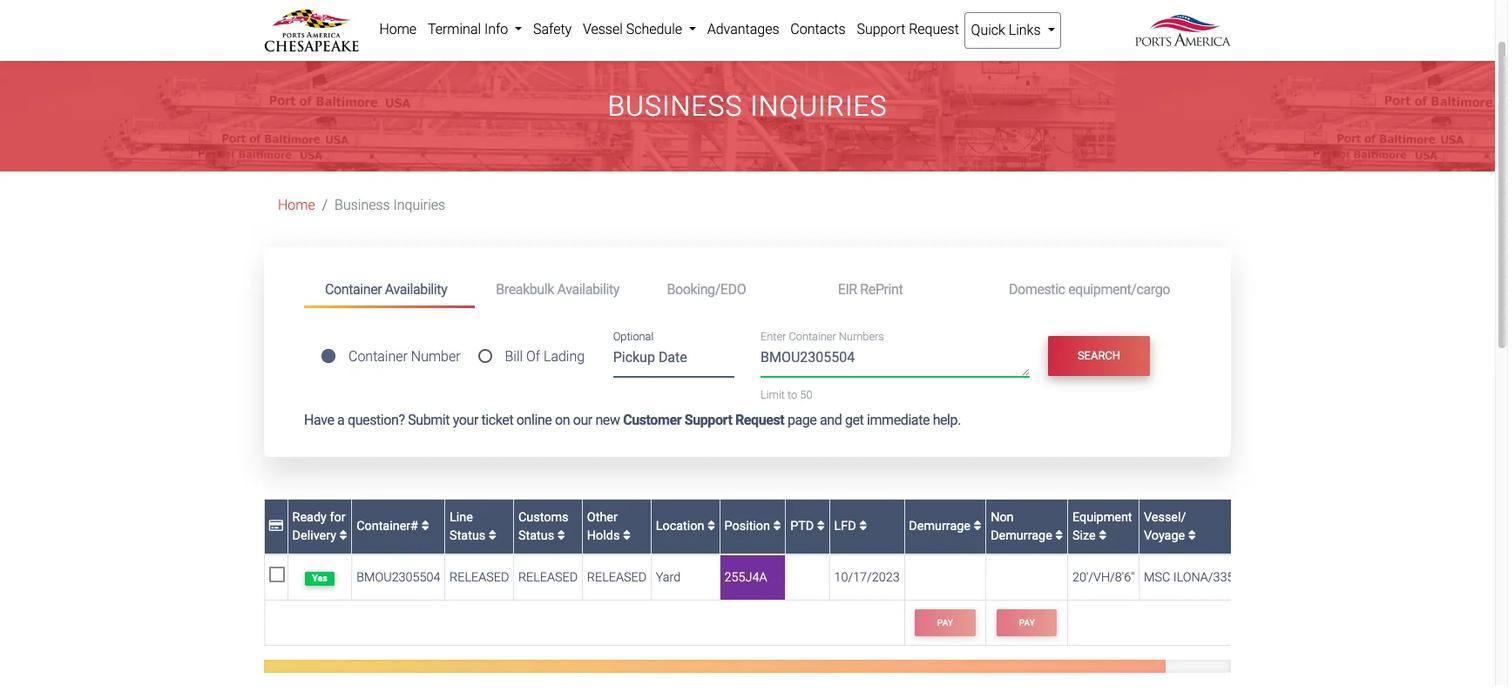 Task type: locate. For each thing, give the bounding box(es) containing it.
1 horizontal spatial request
[[909, 21, 960, 37]]

will left process
[[948, 0, 965, 6]]

2 released from the left
[[519, 571, 578, 586]]

other
[[587, 510, 618, 525]]

new
[[596, 412, 620, 429]]

1 vertical spatial inquiries
[[394, 197, 446, 214]]

1 horizontal spatial inquiries
[[751, 90, 888, 123]]

msc ilona/335r
[[1144, 571, 1243, 586]]

business inquiries up container availability
[[335, 197, 446, 214]]

status down line on the bottom left of the page
[[450, 529, 486, 544]]

search
[[1078, 350, 1121, 363]]

0 vertical spatial business inquiries
[[608, 90, 888, 123]]

location link
[[656, 520, 716, 535]]

number
[[411, 349, 461, 365]]

20'/vh/8'6"
[[1073, 571, 1135, 586]]

sort image inside 'lfd' link
[[860, 521, 867, 533]]

sort image for customs status
[[558, 530, 565, 543]]

breakbulk
[[496, 281, 554, 298]]

1 horizontal spatial availability
[[557, 281, 620, 298]]

1 horizontal spatial gate
[[919, 0, 944, 6]]

search button
[[1048, 336, 1151, 377]]

sort image inside position link
[[774, 521, 781, 533]]

1 status from the left
[[450, 529, 486, 544]]

the up the 6:00
[[292, 0, 314, 6]]

status inside line status
[[450, 529, 486, 544]]

1 vertical spatial home link
[[278, 197, 315, 214]]

2 horizontal spatial released
[[587, 571, 647, 586]]

0 horizontal spatial status
[[450, 529, 486, 544]]

terminal down 'gates'
[[428, 21, 481, 37]]

1 horizontal spatial home
[[380, 21, 417, 37]]

will up the included.
[[492, 0, 508, 6]]

sort image down for
[[340, 530, 347, 543]]

1 released from the left
[[450, 571, 509, 586]]

from
[[264, 9, 290, 25]]

1 horizontal spatial demurrage
[[991, 529, 1053, 544]]

1 horizontal spatial the
[[754, 0, 776, 6]]

ready
[[293, 510, 327, 525]]

status inside customs status
[[519, 529, 554, 544]]

1 horizontal spatial status
[[519, 529, 554, 544]]

request down limit
[[736, 412, 785, 429]]

sort image left the non
[[974, 521, 982, 533]]

status for customs
[[519, 529, 554, 544]]

booking/edo link
[[646, 274, 817, 306]]

2 the from the left
[[754, 0, 776, 6]]

immediate
[[867, 412, 930, 429]]

container#
[[357, 520, 422, 535]]

the right day.
[[754, 0, 776, 6]]

0 vertical spatial terminal
[[405, 0, 452, 6]]

open
[[531, 0, 561, 6]]

1 vertical spatial container
[[789, 331, 837, 344]]

numbers
[[839, 331, 885, 344]]

0 vertical spatial home
[[380, 21, 417, 37]]

support down the 'new'
[[857, 21, 906, 37]]

on
[[565, 0, 579, 6], [555, 412, 570, 429]]

sort image inside demurrage link
[[974, 521, 982, 533]]

pm,
[[390, 9, 413, 25]]

bmou2305504
[[357, 571, 441, 586]]

0 horizontal spatial the
[[292, 0, 314, 6]]

seagirt
[[318, 0, 358, 6]]

gate right vail
[[919, 0, 944, 6]]

customer
[[623, 412, 682, 429]]

released
[[450, 571, 509, 586], [519, 571, 578, 586], [587, 571, 647, 586]]

and left the 'new'
[[840, 0, 862, 6]]

contacts link
[[785, 12, 852, 47]]

released down customs status
[[519, 571, 578, 586]]

0 horizontal spatial will
[[492, 0, 508, 6]]

availability inside breakbulk availability link
[[557, 281, 620, 298]]

schedule
[[626, 21, 682, 37]]

1 horizontal spatial released
[[519, 571, 578, 586]]

container left number
[[349, 349, 408, 365]]

1 availability from the left
[[385, 281, 447, 298]]

–
[[348, 9, 355, 25]]

support right customer
[[685, 412, 733, 429]]

2 availability from the left
[[557, 281, 620, 298]]

sort image inside container# link
[[422, 521, 429, 533]]

sort image right holds
[[623, 530, 631, 543]]

1 horizontal spatial home link
[[374, 12, 422, 47]]

on right 'open'
[[565, 0, 579, 6]]

availability inside container availability link
[[385, 281, 447, 298]]

container for container availability
[[325, 281, 382, 298]]

contacts
[[791, 21, 846, 37]]

for
[[330, 510, 346, 525]]

availability
[[385, 281, 447, 298], [557, 281, 620, 298]]

0 vertical spatial business
[[608, 90, 743, 123]]

gates
[[456, 0, 488, 6]]

terminal inside the seagirt marine terminal gates will be open on october 9th, columbus day. the main gate and new vail gate will process trucks from 6:00 am – 3:30 pm, reefers included.
[[405, 0, 452, 6]]

business
[[608, 90, 743, 123], [335, 197, 390, 214]]

line
[[450, 510, 473, 525]]

2 status from the left
[[519, 529, 554, 544]]

1 vertical spatial home
[[278, 197, 315, 214]]

request down vail
[[909, 21, 960, 37]]

question?
[[348, 412, 405, 429]]

0 horizontal spatial business inquiries
[[335, 197, 446, 214]]

ready for delivery
[[293, 510, 346, 544]]

1 horizontal spatial will
[[948, 0, 965, 6]]

non demurrage
[[991, 510, 1056, 544]]

delivery
[[293, 529, 336, 544]]

optional
[[613, 331, 654, 344]]

demurrage left the non
[[909, 520, 974, 535]]

enter container numbers
[[761, 331, 885, 344]]

voyage
[[1144, 529, 1186, 544]]

sort image for equipment size
[[1099, 530, 1107, 543]]

1 horizontal spatial support
[[857, 21, 906, 37]]

0 horizontal spatial business
[[335, 197, 390, 214]]

container availability link
[[304, 274, 475, 309]]

demurrage down the non
[[991, 529, 1053, 544]]

sort image left the ptd at the right bottom
[[774, 521, 781, 533]]

availability right breakbulk
[[557, 281, 620, 298]]

1 vertical spatial request
[[736, 412, 785, 429]]

sort image left customs status
[[489, 530, 497, 543]]

1 vertical spatial support
[[685, 412, 733, 429]]

request
[[909, 21, 960, 37], [736, 412, 785, 429]]

vessel/ voyage
[[1144, 510, 1189, 544]]

position link
[[725, 520, 781, 535]]

1 vertical spatial on
[[555, 412, 570, 429]]

sort image left lfd at the right of the page
[[817, 521, 825, 533]]

0 vertical spatial container
[[325, 281, 382, 298]]

availability up container number
[[385, 281, 447, 298]]

container up container number
[[325, 281, 382, 298]]

vessel schedule link
[[578, 12, 702, 47]]

sort image up '10/17/2023'
[[860, 521, 867, 533]]

0 vertical spatial on
[[565, 0, 579, 6]]

10/17/2023
[[835, 571, 900, 586]]

status
[[450, 529, 486, 544], [519, 529, 554, 544]]

sort image
[[422, 521, 429, 533], [708, 521, 716, 533], [774, 521, 781, 533], [817, 521, 825, 533], [623, 530, 631, 543], [1056, 530, 1064, 543], [1189, 530, 1197, 543]]

sort image left size
[[1056, 530, 1064, 543]]

info
[[485, 21, 508, 37]]

status down customs
[[519, 529, 554, 544]]

help.
[[933, 412, 961, 429]]

lfd
[[835, 520, 860, 535]]

3 released from the left
[[587, 571, 647, 586]]

0 horizontal spatial released
[[450, 571, 509, 586]]

1 horizontal spatial business
[[608, 90, 743, 123]]

sort image for ready for delivery
[[340, 530, 347, 543]]

and inside the seagirt marine terminal gates will be open on october 9th, columbus day. the main gate and new vail gate will process trucks from 6:00 am – 3:30 pm, reefers included.
[[840, 0, 862, 6]]

0 horizontal spatial request
[[736, 412, 785, 429]]

advantages link
[[702, 12, 785, 47]]

released down holds
[[587, 571, 647, 586]]

line status
[[450, 510, 489, 544]]

support request link
[[852, 12, 965, 47]]

0 horizontal spatial availability
[[385, 281, 447, 298]]

2 vertical spatial container
[[349, 349, 408, 365]]

have a question? submit your ticket online on our new customer support request page and get immediate help.
[[304, 412, 961, 429]]

released down line status at the bottom of the page
[[450, 571, 509, 586]]

sort image
[[860, 521, 867, 533], [974, 521, 982, 533], [340, 530, 347, 543], [489, 530, 497, 543], [558, 530, 565, 543], [1099, 530, 1107, 543]]

sort image inside location link
[[708, 521, 716, 533]]

yard
[[656, 571, 681, 586]]

terminal
[[405, 0, 452, 6], [428, 21, 481, 37]]

0 vertical spatial and
[[840, 0, 862, 6]]

gate up contacts
[[811, 0, 836, 6]]

sort image left line on the bottom left of the page
[[422, 521, 429, 533]]

vessel
[[583, 21, 623, 37]]

the seagirt marine terminal gates will be open on october 9th, columbus day. the main gate and new vail gate will process trucks from 6:00 am – 3:30 pm, reefers included. link
[[264, 0, 1055, 25]]

sort image left the position
[[708, 521, 716, 533]]

1 vertical spatial business inquiries
[[335, 197, 446, 214]]

and left get
[[820, 412, 842, 429]]

equipment size
[[1073, 510, 1133, 544]]

safety
[[533, 21, 572, 37]]

trucks
[[1019, 0, 1055, 6]]

terminal up reefers
[[405, 0, 452, 6]]

day.
[[724, 0, 750, 6]]

0 vertical spatial inquiries
[[751, 90, 888, 123]]

eir reprint link
[[817, 274, 988, 306]]

0 horizontal spatial home
[[278, 197, 315, 214]]

customs status
[[519, 510, 569, 544]]

get
[[845, 412, 864, 429]]

on left our
[[555, 412, 570, 429]]

0 horizontal spatial gate
[[811, 0, 836, 6]]

1 vertical spatial and
[[820, 412, 842, 429]]

container right the enter
[[789, 331, 837, 344]]

1 the from the left
[[292, 0, 314, 6]]

business inquiries
[[608, 90, 888, 123], [335, 197, 446, 214]]

ticket
[[482, 412, 514, 429]]

container
[[325, 281, 382, 298], [789, 331, 837, 344], [349, 349, 408, 365]]

0 vertical spatial request
[[909, 21, 960, 37]]

business inquiries down advantages 'link'
[[608, 90, 888, 123]]

reefers
[[417, 9, 457, 25]]

availability for container availability
[[385, 281, 447, 298]]

lading
[[544, 349, 585, 365]]

2 will from the left
[[948, 0, 965, 6]]

online
[[517, 412, 552, 429]]

sort image down equipment
[[1099, 530, 1107, 543]]

sort image down customs
[[558, 530, 565, 543]]



Task type: describe. For each thing, give the bounding box(es) containing it.
yes
[[312, 573, 328, 585]]

customer support request link
[[623, 412, 785, 429]]

Enter Container Numbers text field
[[761, 348, 1030, 377]]

process
[[969, 0, 1016, 6]]

enter
[[761, 331, 787, 344]]

booking/edo
[[667, 281, 746, 298]]

have
[[304, 412, 334, 429]]

the seagirt marine terminal gates will be open on october 9th, columbus day. the main gate and new vail gate will process trucks from 6:00 am – 3:30 pm, reefers included. alert
[[0, 0, 1496, 41]]

location
[[656, 520, 708, 535]]

main
[[780, 0, 807, 6]]

0 horizontal spatial inquiries
[[394, 197, 446, 214]]

container availability
[[325, 281, 447, 298]]

1 gate from the left
[[811, 0, 836, 6]]

safety link
[[528, 12, 578, 47]]

sort image inside ptd link
[[817, 521, 825, 533]]

status for line
[[450, 529, 486, 544]]

am
[[325, 9, 344, 25]]

lfd link
[[835, 520, 867, 535]]

sort image for line status
[[489, 530, 497, 543]]

on inside the seagirt marine terminal gates will be open on october 9th, columbus day. the main gate and new vail gate will process trucks from 6:00 am – 3:30 pm, reefers included.
[[565, 0, 579, 6]]

terminal info
[[428, 21, 512, 37]]

non
[[991, 510, 1014, 525]]

0 horizontal spatial support
[[685, 412, 733, 429]]

msc
[[1144, 571, 1171, 586]]

bill
[[505, 349, 523, 365]]

size
[[1073, 529, 1096, 544]]

vessel schedule
[[583, 21, 686, 37]]

submit
[[408, 412, 450, 429]]

holds
[[587, 529, 620, 544]]

vessel/
[[1144, 510, 1187, 525]]

availability for breakbulk availability
[[557, 281, 620, 298]]

0 vertical spatial home link
[[374, 12, 422, 47]]

demurrage link
[[909, 520, 982, 535]]

our
[[573, 412, 593, 429]]

included.
[[460, 9, 514, 25]]

0 horizontal spatial home link
[[278, 197, 315, 214]]

columbus
[[661, 0, 721, 6]]

terminal info link
[[422, 12, 528, 47]]

equipment/cargo
[[1069, 281, 1171, 298]]

bullhorn image
[[264, 0, 292, 7]]

Optional text field
[[613, 343, 735, 378]]

container number
[[349, 349, 461, 365]]

limit
[[761, 389, 785, 402]]

1 vertical spatial business
[[335, 197, 390, 214]]

home for leftmost "home" link
[[278, 197, 315, 214]]

the seagirt marine terminal gates will be open on october 9th, columbus day. the main gate and new vail gate will process trucks from 6:00 am – 3:30 pm, reefers included.
[[264, 0, 1055, 25]]

domestic equipment/cargo link
[[988, 274, 1192, 306]]

home for the top "home" link
[[380, 21, 417, 37]]

breakbulk availability
[[496, 281, 620, 298]]

your
[[453, 412, 479, 429]]

october
[[583, 0, 631, 6]]

1 horizontal spatial business inquiries
[[608, 90, 888, 123]]

other holds
[[587, 510, 623, 544]]

reprint
[[861, 281, 903, 298]]

quick links link
[[965, 12, 1062, 49]]

0 vertical spatial support
[[857, 21, 906, 37]]

to
[[788, 389, 798, 402]]

1 will from the left
[[492, 0, 508, 6]]

limit to 50
[[761, 389, 813, 402]]

0 horizontal spatial demurrage
[[909, 520, 974, 535]]

advantages
[[708, 21, 780, 37]]

position
[[725, 520, 774, 535]]

9th,
[[635, 0, 657, 6]]

demurrage inside the non demurrage
[[991, 529, 1053, 544]]

1 vertical spatial terminal
[[428, 21, 481, 37]]

eir
[[838, 281, 858, 298]]

container for container number
[[349, 349, 408, 365]]

of
[[526, 349, 540, 365]]

customs
[[519, 510, 569, 525]]

a
[[337, 412, 345, 429]]

sort image right voyage
[[1189, 530, 1197, 543]]

50
[[800, 389, 813, 402]]

be
[[512, 0, 527, 6]]

container# link
[[357, 520, 429, 535]]

6:00
[[294, 9, 321, 25]]

links
[[1009, 22, 1041, 38]]

quick links
[[972, 22, 1045, 38]]

domestic
[[1009, 281, 1066, 298]]

ptd link
[[791, 520, 825, 535]]

equipment
[[1073, 510, 1133, 525]]

ptd
[[791, 520, 817, 535]]

credit card image
[[269, 521, 283, 533]]

support request
[[857, 21, 960, 37]]

page
[[788, 412, 817, 429]]

3:30
[[359, 9, 386, 25]]

vail
[[896, 0, 915, 6]]

255j4a
[[725, 571, 767, 586]]

2 gate from the left
[[919, 0, 944, 6]]



Task type: vqa. For each thing, say whether or not it's contained in the screenshot.


